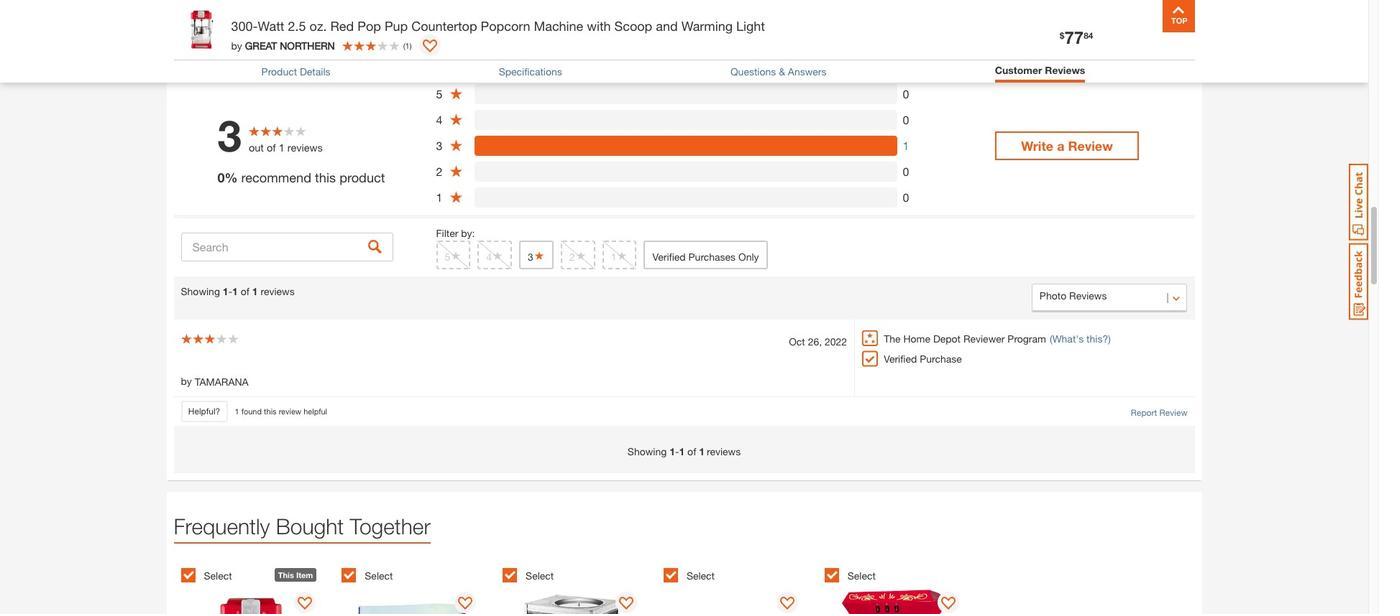Task type: locate. For each thing, give the bounding box(es) containing it.
verified down the
[[884, 353, 917, 365]]

top button
[[1162, 0, 1195, 32]]

oct
[[789, 335, 805, 348]]

select inside 2 / 5 group
[[365, 570, 393, 583]]

verified inside button
[[652, 251, 686, 263]]

2 vertical spatial 5
[[445, 251, 450, 263]]

1 horizontal spatial customer reviews
[[995, 64, 1085, 76]]

1 horizontal spatial 2
[[569, 251, 575, 263]]

1 star symbol image from the left
[[450, 251, 462, 261]]

1 horizontal spatial display image
[[458, 598, 473, 612]]

1 display image from the left
[[297, 598, 312, 612]]

0 horizontal spatial display image
[[297, 598, 312, 612]]

a
[[1057, 138, 1064, 154]]

only
[[738, 251, 759, 263]]

tustin 10pm
[[258, 27, 325, 41]]

star symbol image inside 2 button
[[575, 251, 586, 261]]

2 select from the left
[[365, 570, 393, 583]]

home
[[903, 333, 930, 345]]

star symbol image inside 3 button
[[533, 251, 545, 261]]

2 horizontal spatial star symbol image
[[617, 251, 628, 261]]

review
[[1068, 138, 1113, 154], [1159, 408, 1187, 419]]

1 vertical spatial reviews
[[261, 285, 295, 297]]

2 / 5 group
[[342, 560, 495, 615]]

0 horizontal spatial review
[[1068, 138, 1113, 154]]

by left tamarana
[[181, 375, 192, 387]]

3 select from the left
[[526, 570, 554, 583]]

1 star symbol image from the left
[[492, 251, 503, 261]]

0 vertical spatial 2
[[1171, 15, 1175, 26]]

5 star icon image from the top
[[449, 190, 463, 204]]

customer reviews down "$"
[[995, 64, 1085, 76]]

0 horizontal spatial showing 1 - 1 of 1 reviews
[[181, 285, 295, 297]]

select up the 6 oz. popcorn portion packs (12-pack) image
[[687, 570, 715, 583]]

6 oz. popcorn portion packs (12-pack) image
[[664, 589, 802, 615]]

3 / 5 group
[[503, 560, 656, 615]]

0 for 2
[[903, 164, 909, 178]]

verified purchases only button
[[644, 241, 768, 269]]

by down 300-
[[231, 39, 242, 51]]

0 vertical spatial 4
[[436, 113, 442, 126]]

report
[[1131, 408, 1157, 419]]

0 horizontal spatial verified
[[652, 251, 686, 263]]

0 horizontal spatial star symbol image
[[492, 251, 503, 261]]

1 vertical spatial verified
[[884, 353, 917, 365]]

300-
[[231, 18, 258, 34]]

select
[[204, 570, 232, 583], [365, 570, 393, 583], [526, 570, 554, 583], [687, 570, 715, 583], [847, 570, 876, 583]]

feedback link image
[[1349, 243, 1368, 321]]

star icon image for 3
[[449, 139, 463, 153]]

display image
[[422, 40, 437, 54], [458, 598, 473, 612], [780, 598, 795, 612]]

84
[[1084, 30, 1093, 41]]

this item
[[278, 571, 313, 581]]

0 vertical spatial review
[[1068, 138, 1113, 154]]

2 horizontal spatial display image
[[780, 598, 795, 612]]

customer reviews up "great"
[[174, 23, 290, 39]]

2
[[1171, 15, 1175, 26], [436, 164, 442, 178], [569, 251, 575, 263]]

2 horizontal spatial 2
[[1171, 15, 1175, 26]]

star symbol image inside 1 button
[[617, 251, 628, 261]]

purchases
[[688, 251, 736, 263]]

5 select from the left
[[847, 570, 876, 583]]

1 horizontal spatial showing 1 - 1 of 1 reviews
[[628, 446, 741, 458]]

showing 1 - 1 of 1 reviews
[[181, 285, 295, 297], [628, 446, 741, 458]]

0 for 4
[[903, 113, 909, 126]]

star symbol image for 4
[[492, 251, 503, 261]]

1 horizontal spatial -
[[675, 446, 679, 458]]

1 vertical spatial review
[[1159, 408, 1187, 419]]

of
[[199, 46, 208, 58], [267, 142, 276, 154], [241, 285, 249, 297], [687, 446, 696, 458]]

1 horizontal spatial star symbol image
[[575, 251, 586, 261]]

1 button
[[602, 241, 637, 269]]

review right a
[[1068, 138, 1113, 154]]

2 star symbol image from the left
[[533, 251, 545, 261]]

all-star 8 oz. red hot oil countertop popcorn machine image
[[824, 589, 963, 615]]

select inside 1 / 5 group
[[204, 570, 232, 583]]

(what's
[[1050, 333, 1084, 345]]

1 horizontal spatial display image
[[619, 598, 634, 612]]

2 star icon image from the top
[[449, 113, 463, 127]]

0 vertical spatial 5
[[211, 46, 217, 58]]

by great northern
[[231, 39, 335, 51]]

oct 26, 2022
[[789, 335, 847, 348]]

light
[[736, 18, 765, 34]]

by:
[[461, 227, 475, 239]]

0 horizontal spatial 5
[[211, 46, 217, 58]]

4 button
[[478, 241, 512, 269]]

star symbol image
[[492, 251, 503, 261], [575, 251, 586, 261]]

star icon image for 4
[[449, 113, 463, 127]]

star symbol image for 1
[[617, 251, 628, 261]]

1 select from the left
[[204, 570, 232, 583]]

5 left "great"
[[211, 46, 217, 58]]

1 horizontal spatial this
[[315, 170, 336, 185]]

this
[[315, 170, 336, 185], [264, 407, 277, 416]]

5 down countertop
[[436, 87, 442, 100]]

select inside 4 / 5 group
[[687, 570, 715, 583]]

star symbol image left 1 button
[[575, 251, 586, 261]]

1 horizontal spatial verified
[[884, 353, 917, 365]]

(
[[403, 41, 405, 50]]

0 vertical spatial this
[[315, 170, 336, 185]]

1 vertical spatial 4
[[486, 251, 492, 263]]

this right found on the bottom left of page
[[264, 407, 277, 416]]

by for by tamarana
[[181, 375, 192, 387]]

0 horizontal spatial this
[[264, 407, 277, 416]]

questions & answers button
[[730, 65, 826, 78], [730, 65, 826, 78]]

live chat image
[[1349, 164, 1368, 241]]

helpful? button
[[181, 401, 228, 423]]

star symbol image down filter by:
[[450, 251, 462, 261]]

customer reviews
[[174, 23, 290, 39], [995, 64, 1085, 76]]

1 horizontal spatial by
[[231, 39, 242, 51]]

select up 8 oz. popcorn and nacho machine - commercial grade nacho warmer station image
[[526, 570, 554, 583]]

select inside 3 / 5 "group"
[[526, 570, 554, 583]]

0 vertical spatial -
[[228, 285, 232, 297]]

star symbol image left 2 button
[[533, 251, 545, 261]]

2 inside 2 button
[[569, 251, 575, 263]]

select up 2.5 oz. popcorn portion packs (12-pack) image
[[365, 570, 393, 583]]

0 vertical spatial customer
[[174, 23, 235, 39]]

display image inside 2 / 5 group
[[458, 598, 473, 612]]

3
[[174, 46, 179, 58], [217, 110, 241, 161], [436, 138, 442, 152], [528, 251, 533, 263]]

26,
[[808, 335, 822, 348]]

star symbol image for 5
[[450, 251, 462, 261]]

300-watt 2.5 oz. red pop pup countertop popcorn machine with scoop and warming light
[[231, 18, 765, 34]]

select up all-star 8 oz. red hot oil countertop popcorn machine image
[[847, 570, 876, 583]]

0
[[903, 87, 909, 100], [903, 113, 909, 126], [903, 164, 909, 178], [217, 170, 225, 185], [903, 190, 909, 204]]

display image
[[297, 598, 312, 612], [619, 598, 634, 612], [941, 598, 955, 612]]

5 down filter in the left of the page
[[445, 251, 450, 263]]

0 horizontal spatial 4
[[436, 113, 442, 126]]

2 horizontal spatial display image
[[941, 598, 955, 612]]

program
[[1008, 333, 1046, 345]]

4 star icon image from the top
[[449, 164, 463, 179]]

this left product
[[315, 170, 336, 185]]

2 vertical spatial 2
[[569, 251, 575, 263]]

$ 77 84
[[1060, 27, 1093, 47]]

select down frequently
[[204, 570, 232, 583]]

showing
[[181, 285, 220, 297], [628, 446, 667, 458]]

popcorn
[[481, 18, 530, 34]]

3 display image from the left
[[941, 598, 955, 612]]

star icon image
[[449, 87, 463, 101], [449, 113, 463, 127], [449, 139, 463, 153], [449, 164, 463, 179], [449, 190, 463, 204]]

0 vertical spatial by
[[231, 39, 242, 51]]

verified left purchases
[[652, 251, 686, 263]]

display image inside 4 / 5 group
[[780, 598, 795, 612]]

verified
[[652, 251, 686, 263], [884, 353, 917, 365]]

star symbol image inside 5 button
[[450, 251, 462, 261]]

reviews
[[287, 142, 323, 154], [261, 285, 295, 297], [707, 446, 741, 458]]

1 horizontal spatial 4
[[486, 251, 492, 263]]

0 horizontal spatial reviews
[[238, 23, 290, 39]]

0 horizontal spatial star symbol image
[[450, 251, 462, 261]]

3 out of 5
[[174, 46, 217, 58]]

3 star symbol image from the left
[[617, 251, 628, 261]]

the home depot reviewer program
[[884, 333, 1046, 345]]

machine
[[534, 18, 583, 34]]

product
[[339, 170, 385, 185]]

reviews down 77
[[1045, 64, 1085, 76]]

1 horizontal spatial customer
[[995, 64, 1042, 76]]

2022
[[825, 335, 847, 348]]

customer
[[174, 23, 235, 39], [995, 64, 1042, 76]]

1 vertical spatial 2
[[436, 164, 442, 178]]

5
[[211, 46, 217, 58], [436, 87, 442, 100], [445, 251, 450, 263]]

countertop
[[411, 18, 477, 34]]

2 display image from the left
[[619, 598, 634, 612]]

1 horizontal spatial showing
[[628, 446, 667, 458]]

display image for 4 / 5 group
[[780, 598, 795, 612]]

1 vertical spatial out
[[249, 142, 264, 154]]

product details button
[[261, 65, 330, 78], [261, 65, 330, 78]]

1 vertical spatial customer reviews
[[995, 64, 1085, 76]]

by for by great northern
[[231, 39, 242, 51]]

2 button
[[561, 241, 595, 269]]

1 star icon image from the top
[[449, 87, 463, 101]]

purchase
[[920, 353, 962, 365]]

reviews up "great"
[[238, 23, 290, 39]]

review right report
[[1159, 408, 1187, 419]]

helpful
[[304, 407, 327, 416]]

this?)
[[1086, 333, 1111, 345]]

1
[[405, 41, 410, 50], [903, 138, 909, 152], [279, 142, 285, 154], [436, 190, 442, 204], [611, 251, 617, 263], [223, 285, 228, 297], [232, 285, 238, 297], [252, 285, 258, 297], [235, 407, 239, 416], [670, 446, 675, 458], [679, 446, 685, 458], [699, 446, 705, 458]]

tamarana
[[195, 376, 249, 389]]

display image inside 1 / 5 group
[[297, 598, 312, 612]]

2 star symbol image from the left
[[575, 251, 586, 261]]

4 select from the left
[[687, 570, 715, 583]]

1 inside button
[[611, 251, 617, 263]]

5 inside button
[[445, 251, 450, 263]]

0 horizontal spatial showing
[[181, 285, 220, 297]]

star symbol image left 3 button
[[492, 251, 503, 261]]

Search text field
[[181, 233, 393, 262]]

2 inside 2 link
[[1171, 15, 1175, 26]]

star symbol image right 2 button
[[617, 251, 628, 261]]

oz.
[[310, 18, 327, 34]]

star symbol image inside 4 button
[[492, 251, 503, 261]]

by inside the by tamarana
[[181, 375, 192, 387]]

0 vertical spatial verified
[[652, 251, 686, 263]]

0 for 1
[[903, 190, 909, 204]]

star symbol image
[[450, 251, 462, 261], [533, 251, 545, 261], [617, 251, 628, 261]]

out
[[182, 46, 197, 58], [249, 142, 264, 154]]

0 horizontal spatial by
[[181, 375, 192, 387]]

1 vertical spatial 5
[[436, 87, 442, 100]]

reviews
[[238, 23, 290, 39], [1045, 64, 1085, 76]]

3 star icon image from the top
[[449, 139, 463, 153]]

select inside 5 / 5 group
[[847, 570, 876, 583]]

4
[[436, 113, 442, 126], [486, 251, 492, 263]]

1 horizontal spatial star symbol image
[[533, 251, 545, 261]]

select for 4 / 5 group
[[687, 570, 715, 583]]

10pm
[[295, 27, 325, 41]]

2 vertical spatial reviews
[[707, 446, 741, 458]]

0 vertical spatial out
[[182, 46, 197, 58]]

0 vertical spatial customer reviews
[[174, 23, 290, 39]]

verified purchases only
[[652, 251, 759, 263]]

specifications
[[499, 65, 562, 78]]

1 vertical spatial reviews
[[1045, 64, 1085, 76]]

0 horizontal spatial 2
[[436, 164, 442, 178]]

1 vertical spatial by
[[181, 375, 192, 387]]

2 horizontal spatial 5
[[445, 251, 450, 263]]

the home depot logo image
[[178, 12, 224, 58]]

found
[[241, 407, 262, 416]]

1 horizontal spatial review
[[1159, 408, 1187, 419]]

verified for verified purchases only
[[652, 251, 686, 263]]



Task type: describe. For each thing, give the bounding box(es) containing it.
display image for all-star 8 oz. red hot oil countertop popcorn machine image
[[941, 598, 955, 612]]

)
[[410, 41, 412, 50]]

2.5 oz. popcorn portion packs (12-pack) image
[[342, 589, 480, 615]]

5 / 5 group
[[824, 560, 978, 615]]

4 inside button
[[486, 251, 492, 263]]

display image for 8 oz. popcorn and nacho machine - commercial grade nacho warmer station image
[[619, 598, 634, 612]]

0 vertical spatial reviews
[[238, 23, 290, 39]]

questions & answers
[[730, 65, 826, 78]]

92782 button
[[376, 27, 425, 42]]

star symbol image for 3
[[533, 251, 545, 261]]

filter by:
[[436, 227, 475, 239]]

warming
[[681, 18, 733, 34]]

1 vertical spatial showing
[[628, 446, 667, 458]]

write a review
[[1021, 138, 1113, 154]]

verified for verified purchase
[[884, 353, 917, 365]]

1 horizontal spatial 5
[[436, 87, 442, 100]]

0 horizontal spatial -
[[228, 285, 232, 297]]

tamarana button
[[195, 375, 249, 390]]

product image image
[[177, 7, 224, 54]]

display image for 2 / 5 group in the left of the page
[[458, 598, 473, 612]]

&
[[779, 65, 785, 78]]

3 button
[[519, 241, 554, 269]]

1 found this review helpful
[[235, 407, 327, 416]]

select for 2 / 5 group in the left of the page
[[365, 570, 393, 583]]

0 horizontal spatial display image
[[422, 40, 437, 54]]

1 horizontal spatial reviews
[[1045, 64, 1085, 76]]

answers
[[788, 65, 826, 78]]

2.5
[[288, 18, 306, 34]]

write a review button
[[995, 131, 1139, 160]]

frequently bought together
[[174, 514, 431, 540]]

%
[[225, 170, 238, 185]]

0 vertical spatial showing 1 - 1 of 1 reviews
[[181, 285, 295, 297]]

review
[[279, 407, 301, 416]]

star icon image for 1
[[449, 190, 463, 204]]

0 vertical spatial showing
[[181, 285, 220, 297]]

watt
[[258, 18, 284, 34]]

write
[[1021, 138, 1053, 154]]

1 horizontal spatial out
[[249, 142, 264, 154]]

star symbol image for 2
[[575, 251, 586, 261]]

with
[[587, 18, 611, 34]]

details
[[300, 65, 330, 78]]

the
[[884, 333, 901, 345]]

by tamarana
[[181, 375, 249, 389]]

report review
[[1131, 408, 1187, 419]]

0 for 5
[[903, 87, 909, 100]]

tustin
[[258, 27, 289, 41]]

questions
[[730, 65, 776, 78]]

5 button
[[436, 241, 470, 269]]

recommend
[[241, 170, 311, 185]]

(what's this?) link
[[1050, 331, 1111, 346]]

4 / 5 group
[[664, 560, 817, 615]]

$
[[1060, 30, 1064, 41]]

1 vertical spatial customer
[[995, 64, 1042, 76]]

(what's this?)
[[1050, 333, 1111, 345]]

together
[[350, 514, 431, 540]]

scoop
[[614, 18, 652, 34]]

0 horizontal spatial out
[[182, 46, 197, 58]]

item
[[296, 571, 313, 581]]

filter
[[436, 227, 458, 239]]

( 1 )
[[403, 41, 412, 50]]

red
[[330, 18, 354, 34]]

pop
[[357, 18, 381, 34]]

pup
[[385, 18, 408, 34]]

(1)
[[281, 46, 292, 58]]

select for 3 / 5 "group"
[[526, 570, 554, 583]]

0 horizontal spatial customer
[[174, 23, 235, 39]]

select for 1 / 5 group
[[204, 570, 232, 583]]

depot
[[933, 333, 961, 345]]

star icon image for 2
[[449, 164, 463, 179]]

77
[[1064, 27, 1084, 47]]

and
[[656, 18, 678, 34]]

0 vertical spatial reviews
[[287, 142, 323, 154]]

0 % recommend this product
[[217, 170, 385, 185]]

8 oz. popcorn and nacho machine - commercial grade nacho warmer station image
[[503, 589, 641, 615]]

1 / 5 group
[[181, 560, 335, 615]]

select for 5 / 5 group
[[847, 570, 876, 583]]

star icon image for 5
[[449, 87, 463, 101]]

northern
[[280, 39, 335, 51]]

What can we help you find today? search field
[[452, 19, 847, 50]]

2 link
[[1150, 14, 1185, 52]]

out of 1 reviews
[[249, 142, 323, 154]]

verified purchase
[[884, 353, 962, 365]]

reviewer
[[963, 333, 1005, 345]]

great
[[245, 39, 277, 51]]

0 horizontal spatial customer reviews
[[174, 23, 290, 39]]

product details
[[261, 65, 330, 78]]

1 vertical spatial -
[[675, 446, 679, 458]]

helpful?
[[188, 407, 220, 417]]

3 inside button
[[528, 251, 533, 263]]

bought
[[276, 514, 344, 540]]

report review button
[[1131, 407, 1187, 420]]

frequently
[[174, 514, 270, 540]]

this
[[278, 571, 294, 581]]

1 vertical spatial showing 1 - 1 of 1 reviews
[[628, 446, 741, 458]]

92782
[[393, 27, 425, 41]]

1 vertical spatial this
[[264, 407, 277, 416]]

product
[[261, 65, 297, 78]]



Task type: vqa. For each thing, say whether or not it's contained in the screenshot.
1 found this review helpful
yes



